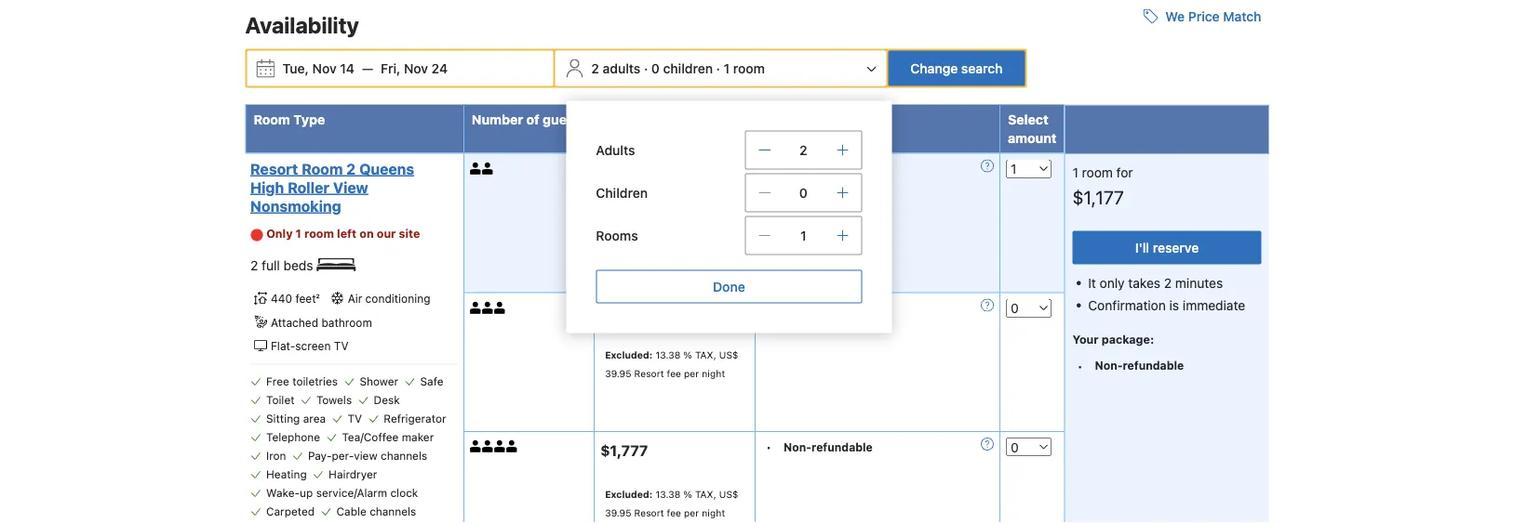 Task type: locate. For each thing, give the bounding box(es) containing it.
0 vertical spatial 13.38
[[656, 211, 681, 222]]

free
[[266, 376, 289, 389]]

39.95 down $1,477
[[605, 369, 632, 380]]

0 vertical spatial %
[[683, 211, 692, 222]]

cable channels
[[336, 506, 416, 519]]

1 vertical spatial 13.38 % tax, us$ 39.95 resort fee per night
[[605, 351, 738, 380]]

non-refundable
[[784, 163, 873, 176], [784, 302, 873, 315], [1095, 360, 1184, 373], [784, 442, 873, 455]]

0 horizontal spatial 0
[[651, 61, 660, 76]]

13.38 % tax, us$ 39.95 resort fee per night down children
[[605, 211, 738, 241]]

3 tax, from the top
[[695, 490, 716, 501]]

occupancy image
[[470, 163, 482, 175], [482, 302, 494, 315], [494, 302, 506, 315], [470, 442, 482, 454], [494, 442, 506, 454], [506, 442, 518, 454]]

13.38 % tax, us$ 39.95 resort fee per night down $1,777
[[605, 490, 738, 520]]

0 vertical spatial 39.95
[[605, 230, 632, 241]]

1 vertical spatial room
[[302, 161, 343, 178]]

1 us$ from the top
[[719, 211, 738, 222]]

2 horizontal spatial room
[[1082, 165, 1113, 181]]

2 excluded: from the top
[[605, 490, 653, 501]]

%
[[683, 211, 692, 222], [683, 351, 692, 362], [683, 490, 692, 501]]

3 fee from the top
[[667, 509, 681, 520]]

39.95 for $1,777
[[605, 509, 632, 520]]

0 vertical spatial fee
[[667, 230, 681, 241]]

2 tax, from the top
[[695, 351, 716, 362]]

more details on meals and payment options image
[[981, 439, 994, 452]]

1 room for $1,177
[[1073, 165, 1133, 209]]

queens
[[359, 161, 414, 178]]

flat-
[[271, 341, 295, 354]]

per for $1,477
[[684, 369, 699, 380]]

2 vertical spatial tax,
[[695, 490, 716, 501]]

channels down clock
[[370, 506, 416, 519]]

0 vertical spatial 0
[[651, 61, 660, 76]]

1 vertical spatial fee
[[667, 369, 681, 380]]

room right children
[[733, 61, 765, 76]]

0
[[651, 61, 660, 76], [799, 186, 808, 201]]

room up roller
[[302, 161, 343, 178]]

0 horizontal spatial room
[[254, 112, 290, 128]]

tue,
[[282, 61, 309, 76]]

2 13.38 % tax, us$ 39.95 resort fee per night from the top
[[605, 351, 738, 380]]

2 vertical spatial %
[[683, 490, 692, 501]]

change
[[911, 61, 958, 76]]

1 vertical spatial room
[[1082, 165, 1113, 181]]

1 vertical spatial 39.95
[[605, 369, 632, 380]]

screen
[[295, 341, 331, 354]]

sitting area
[[266, 413, 326, 426]]

fri,
[[381, 61, 400, 76]]

excluded: for $1,477
[[605, 351, 653, 362]]

tax, for $1,477
[[695, 351, 716, 362]]

0 vertical spatial tv
[[334, 341, 349, 354]]

0 vertical spatial room
[[254, 112, 290, 128]]

0 vertical spatial occupancy image
[[482, 163, 494, 175]]

1 horizontal spatial ·
[[716, 61, 720, 76]]

3 13.38 % tax, us$ 39.95 resort fee per night from the top
[[605, 490, 738, 520]]

fee
[[667, 230, 681, 241], [667, 369, 681, 380], [667, 509, 681, 520]]

channels down maker
[[381, 450, 427, 463]]

3 per from the top
[[684, 509, 699, 520]]

telephone
[[266, 432, 320, 445]]

39.95 down $1,777
[[605, 509, 632, 520]]

number
[[472, 112, 523, 128]]

i'll reserve button
[[1073, 232, 1262, 265]]

occupancy image
[[482, 163, 494, 175], [470, 302, 482, 315], [482, 442, 494, 454]]

1 vertical spatial night
[[702, 369, 725, 380]]

1 · from the left
[[644, 61, 648, 76]]

1 nov from the left
[[312, 61, 337, 76]]

tv down bathroom
[[334, 341, 349, 354]]

room left left at the top of page
[[304, 228, 334, 241]]

excluded: down $1,777
[[605, 490, 653, 501]]

per
[[684, 230, 699, 241], [684, 369, 699, 380], [684, 509, 699, 520]]

2 vertical spatial 13.38 % tax, us$ 39.95 resort fee per night
[[605, 490, 738, 520]]

search
[[961, 61, 1003, 76]]

13.38 % tax, us$ 39.95 resort fee per night for $1,477
[[605, 351, 738, 380]]

attached
[[271, 317, 318, 330]]

2 vertical spatial room
[[304, 228, 334, 241]]

1 13.38 % tax, us$ 39.95 resort fee per night from the top
[[605, 211, 738, 241]]

nov
[[312, 61, 337, 76], [404, 61, 428, 76]]

area
[[303, 413, 326, 426]]

tv
[[334, 341, 349, 354], [347, 413, 362, 426]]

·
[[644, 61, 648, 76], [716, 61, 720, 76]]

13.38 for $1,777
[[656, 490, 681, 501]]

1 horizontal spatial room
[[733, 61, 765, 76]]

3 % from the top
[[683, 490, 692, 501]]

fee for $1,477
[[667, 369, 681, 380]]

occupancy image down number
[[482, 163, 494, 175]]

2 39.95 from the top
[[605, 369, 632, 380]]

1 night from the top
[[702, 230, 725, 241]]

0 vertical spatial night
[[702, 230, 725, 241]]

$1,177
[[1073, 187, 1124, 209]]

1 tax, from the top
[[695, 211, 716, 222]]

1 up $1,177
[[1073, 165, 1079, 181]]

0 vertical spatial per
[[684, 230, 699, 241]]

0 vertical spatial room
[[733, 61, 765, 76]]

occupancy image right maker
[[482, 442, 494, 454]]

13.38 % tax, us$ 39.95 resort fee per night down $1,477
[[605, 351, 738, 380]]

1 vertical spatial tax,
[[695, 351, 716, 362]]

2 inside button
[[591, 61, 599, 76]]

it only takes 2 minutes confirmation is immediate
[[1088, 276, 1245, 314]]

package:
[[1102, 334, 1154, 347]]

tv up tea/coffee on the bottom left of the page
[[347, 413, 362, 426]]

0 horizontal spatial ·
[[644, 61, 648, 76]]

wake-
[[266, 488, 300, 501]]

1 vertical spatial %
[[683, 351, 692, 362]]

3 39.95 from the top
[[605, 509, 632, 520]]

resort up the high at the left top
[[250, 161, 298, 178]]

hairdryer
[[329, 469, 377, 482]]

tax,
[[695, 211, 716, 222], [695, 351, 716, 362], [695, 490, 716, 501]]

1 vertical spatial 13.38
[[656, 351, 681, 362]]

2 vertical spatial 13.38
[[656, 490, 681, 501]]

us$
[[719, 211, 738, 222], [719, 351, 738, 362], [719, 490, 738, 501]]

price
[[1188, 9, 1220, 24]]

39.95 for $1,477
[[605, 369, 632, 380]]

on
[[360, 228, 374, 241]]

channels
[[381, 450, 427, 463], [370, 506, 416, 519]]

2 fee from the top
[[667, 369, 681, 380]]

resort down $1,477
[[634, 369, 664, 380]]

room up $1,177
[[1082, 165, 1113, 181]]

0 vertical spatial 13.38 % tax, us$ 39.95 resort fee per night
[[605, 211, 738, 241]]

2 vertical spatial fee
[[667, 509, 681, 520]]

done button
[[596, 271, 862, 304]]

select amount
[[1008, 112, 1057, 146]]

0 vertical spatial more details on meals and payment options image
[[981, 160, 994, 173]]

1 vertical spatial channels
[[370, 506, 416, 519]]

1 inside 1 room for $1,177
[[1073, 165, 1079, 181]]

2 vertical spatial 39.95
[[605, 509, 632, 520]]

room
[[254, 112, 290, 128], [302, 161, 343, 178]]

2 night from the top
[[702, 369, 725, 380]]

2 vertical spatial night
[[702, 509, 725, 520]]

done
[[713, 280, 745, 295]]

2 vertical spatial us$
[[719, 490, 738, 501]]

1 horizontal spatial room
[[302, 161, 343, 178]]

1 vertical spatial excluded:
[[605, 490, 653, 501]]

view
[[354, 450, 378, 463]]

2 per from the top
[[684, 369, 699, 380]]

tax, for $1,777
[[695, 490, 716, 501]]

0 vertical spatial excluded:
[[605, 351, 653, 362]]

% for $1,777
[[683, 490, 692, 501]]

1 vertical spatial more details on meals and payment options image
[[981, 300, 994, 313]]

· right adults
[[644, 61, 648, 76]]

fri, nov 24 button
[[373, 52, 455, 86]]

1 excluded: from the top
[[605, 351, 653, 362]]

we
[[1166, 9, 1185, 24]]

39.95
[[605, 230, 632, 241], [605, 369, 632, 380], [605, 509, 632, 520]]

0 horizontal spatial nov
[[312, 61, 337, 76]]

1 vertical spatial per
[[684, 369, 699, 380]]

1 horizontal spatial 0
[[799, 186, 808, 201]]

2 % from the top
[[683, 351, 692, 362]]

0 horizontal spatial room
[[304, 228, 334, 241]]

confirmation
[[1088, 298, 1166, 314]]

39.95 down children
[[605, 230, 632, 241]]

room left the type
[[254, 112, 290, 128]]

13.38
[[656, 211, 681, 222], [656, 351, 681, 362], [656, 490, 681, 501]]

clock
[[390, 488, 418, 501]]

· right children
[[716, 61, 720, 76]]

% for $1,477
[[683, 351, 692, 362]]

service/alarm
[[316, 488, 387, 501]]

1 right children
[[724, 61, 730, 76]]

room
[[733, 61, 765, 76], [1082, 165, 1113, 181], [304, 228, 334, 241]]

heating
[[266, 469, 307, 482]]

air conditioning
[[348, 293, 430, 306]]

we price match
[[1166, 9, 1262, 24]]

3 13.38 from the top
[[656, 490, 681, 501]]

2 us$ from the top
[[719, 351, 738, 362]]

per for $1,777
[[684, 509, 699, 520]]

change search
[[911, 61, 1003, 76]]

tue, nov 14 button
[[275, 52, 362, 86]]

excluded:
[[605, 351, 653, 362], [605, 490, 653, 501]]

nov left 14
[[312, 61, 337, 76]]

more details on meals and payment options image
[[981, 160, 994, 173], [981, 300, 994, 313]]

excluded: down $1,477
[[605, 351, 653, 362]]

2 vertical spatial per
[[684, 509, 699, 520]]

fee for $1,777
[[667, 509, 681, 520]]

number of guests
[[472, 112, 586, 128]]

1 vertical spatial us$
[[719, 351, 738, 362]]

resort
[[250, 161, 298, 178], [634, 230, 664, 241], [634, 369, 664, 380], [634, 509, 664, 520]]

2 13.38 from the top
[[656, 351, 681, 362]]

occupancy image right conditioning
[[470, 302, 482, 315]]

$1,477
[[600, 304, 649, 321]]

3 us$ from the top
[[719, 490, 738, 501]]

beds
[[283, 258, 313, 274]]

nov left '24'
[[404, 61, 428, 76]]

only
[[266, 228, 293, 241]]

1 up done button
[[800, 229, 807, 244]]

room inside 2 adults · 0 children · 1 room button
[[733, 61, 765, 76]]

1 horizontal spatial nov
[[404, 61, 428, 76]]

1 % from the top
[[683, 211, 692, 222]]

0 vertical spatial tax,
[[695, 211, 716, 222]]

0 inside 2 adults · 0 children · 1 room button
[[651, 61, 660, 76]]

0 vertical spatial us$
[[719, 211, 738, 222]]

night for $1,777
[[702, 509, 725, 520]]

2 inside resort room 2 queens high roller view nonsmoking
[[346, 161, 356, 178]]

adults
[[596, 143, 635, 158]]

3 night from the top
[[702, 509, 725, 520]]

maker
[[402, 432, 434, 445]]



Task type: vqa. For each thing, say whether or not it's contained in the screenshot.
TAX, to the top
yes



Task type: describe. For each thing, give the bounding box(es) containing it.
us$ for $1,477
[[719, 351, 738, 362]]

1 per from the top
[[684, 230, 699, 241]]

shower
[[360, 376, 398, 389]]

us$ for $1,777
[[719, 490, 738, 501]]

24
[[431, 61, 448, 76]]

tea/coffee maker
[[342, 432, 434, 445]]

2 · from the left
[[716, 61, 720, 76]]

14
[[340, 61, 355, 76]]

left
[[337, 228, 357, 241]]

resort room 2 queens high roller view nonsmoking
[[250, 161, 414, 216]]

1 right only
[[296, 228, 301, 241]]

2 nov from the left
[[404, 61, 428, 76]]

2 adults · 0 children · 1 room
[[591, 61, 765, 76]]

high
[[250, 179, 284, 197]]

it
[[1088, 276, 1096, 291]]

sitting
[[266, 413, 300, 426]]

only 1 room left on our site
[[266, 228, 420, 241]]

site
[[399, 228, 420, 241]]

safe
[[420, 376, 443, 389]]

toiletries
[[292, 376, 338, 389]]

feet²
[[295, 293, 320, 306]]

amount
[[1008, 131, 1057, 146]]

change search button
[[888, 51, 1025, 87]]

room type
[[254, 112, 325, 128]]

2 inside it only takes 2 minutes confirmation is immediate
[[1164, 276, 1172, 291]]

children
[[663, 61, 713, 76]]

room inside 1 room for $1,177
[[1082, 165, 1113, 181]]

immediate
[[1183, 298, 1245, 314]]

13.38 % tax, us$ 39.95 resort fee per night for $1,777
[[605, 490, 738, 520]]

toilet
[[266, 394, 295, 408]]

nonsmoking
[[250, 198, 341, 216]]

refrigerator
[[384, 413, 446, 426]]

minutes
[[1175, 276, 1223, 291]]

1 inside 2 adults · 0 children · 1 room button
[[724, 61, 730, 76]]

takes
[[1128, 276, 1161, 291]]

0 vertical spatial channels
[[381, 450, 427, 463]]

roller
[[288, 179, 329, 197]]

$1,777
[[600, 443, 648, 461]]

per-
[[332, 450, 354, 463]]

we price match button
[[1136, 0, 1269, 34]]

desk
[[374, 394, 400, 408]]

adults
[[603, 61, 641, 76]]

440 feet²
[[271, 293, 320, 306]]

for
[[1117, 165, 1133, 181]]

conditioning
[[365, 293, 430, 306]]

1 more details on meals and payment options image from the top
[[981, 160, 994, 173]]

—
[[362, 61, 373, 76]]

2 more details on meals and payment options image from the top
[[981, 300, 994, 313]]

your package:
[[1073, 334, 1154, 347]]

1 13.38 from the top
[[656, 211, 681, 222]]

carpeted
[[266, 506, 315, 519]]

room inside resort room 2 queens high roller view nonsmoking
[[302, 161, 343, 178]]

resort down children
[[634, 230, 664, 241]]

1 vertical spatial 0
[[799, 186, 808, 201]]

view
[[333, 179, 368, 197]]

flat-screen tv
[[271, 341, 349, 354]]

2 adults · 0 children · 1 room button
[[557, 51, 885, 87]]

is
[[1170, 298, 1179, 314]]

2 for 2 full beds
[[250, 258, 258, 274]]

wake-up service/alarm clock
[[266, 488, 418, 501]]

tue, nov 14 — fri, nov 24
[[282, 61, 448, 76]]

only
[[1100, 276, 1125, 291]]

1 fee from the top
[[667, 230, 681, 241]]

1 vertical spatial tv
[[347, 413, 362, 426]]

pay-
[[308, 450, 332, 463]]

resort down $1,777
[[634, 509, 664, 520]]

resort inside resort room 2 queens high roller view nonsmoking
[[250, 161, 298, 178]]

your
[[1073, 334, 1099, 347]]

2 for 2 adults · 0 children · 1 room
[[591, 61, 599, 76]]

tea/coffee
[[342, 432, 399, 445]]

towels
[[316, 394, 352, 408]]

excluded: for $1,777
[[605, 490, 653, 501]]

440
[[271, 293, 292, 306]]

2 for 2
[[800, 143, 808, 158]]

rooms
[[596, 229, 638, 244]]

night for $1,477
[[702, 369, 725, 380]]

full
[[262, 258, 280, 274]]

air
[[348, 293, 362, 306]]

match
[[1223, 9, 1262, 24]]

availability
[[245, 12, 359, 38]]

2 vertical spatial occupancy image
[[482, 442, 494, 454]]

select
[[1008, 112, 1049, 128]]

attached bathroom
[[271, 317, 372, 330]]

resort room 2 queens high roller view nonsmoking link
[[250, 160, 453, 216]]

i'll reserve
[[1135, 241, 1199, 256]]

of
[[526, 112, 540, 128]]

up
[[300, 488, 313, 501]]

2 full beds
[[250, 258, 317, 274]]

type
[[293, 112, 325, 128]]

1 39.95 from the top
[[605, 230, 632, 241]]

guests
[[543, 112, 586, 128]]

iron
[[266, 450, 286, 463]]

free toiletries
[[266, 376, 338, 389]]

children
[[596, 186, 648, 201]]

cable
[[336, 506, 366, 519]]

bathroom
[[322, 317, 372, 330]]

13.38 for $1,477
[[656, 351, 681, 362]]

pay-per-view channels
[[308, 450, 427, 463]]

1 vertical spatial occupancy image
[[470, 302, 482, 315]]



